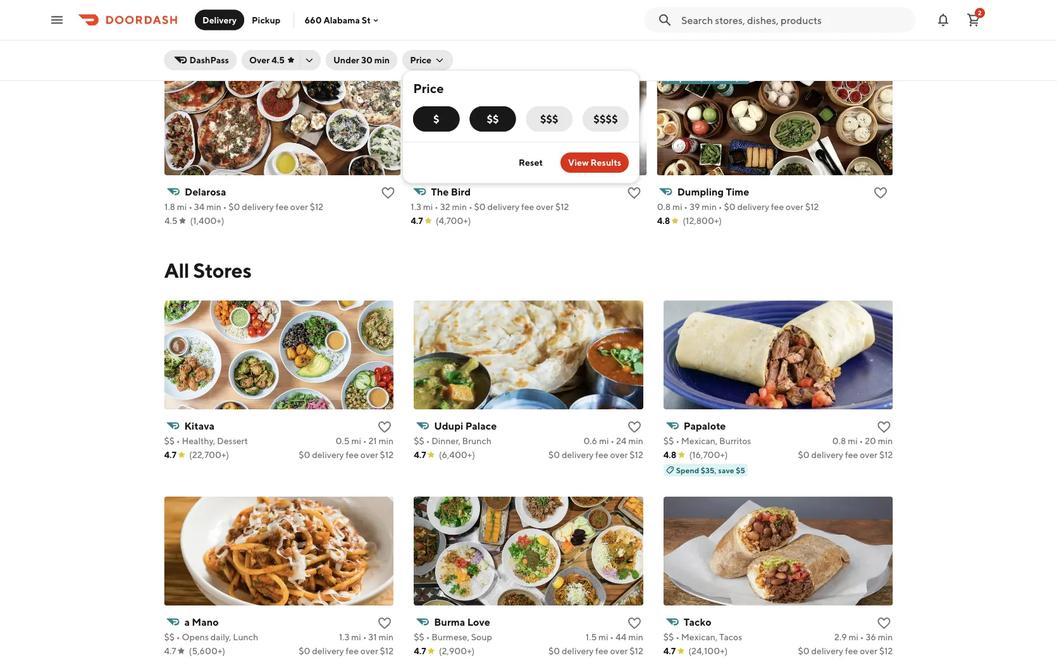 Task type: vqa. For each thing, say whether or not it's contained in the screenshot.


Task type: describe. For each thing, give the bounding box(es) containing it.
time
[[726, 186, 749, 198]]

burritos
[[720, 436, 752, 446]]

$​0 delivery fee over $12 for burma love
[[549, 646, 644, 656]]

dinner,
[[432, 436, 461, 446]]

$5
[[736, 466, 746, 475]]

mi for burma love
[[599, 632, 609, 642]]

over for a mano
[[361, 646, 378, 656]]

udupi
[[434, 420, 464, 432]]

1.5 mi • 44 min
[[586, 632, 644, 642]]

1.3 for 1.3 mi • 32 min • $​0 delivery fee over $12
[[411, 202, 421, 212]]

delivery for burma love
[[562, 646, 594, 656]]

0.8 mi • 20 min
[[833, 436, 893, 446]]

$35,
[[701, 466, 717, 475]]

(4,700+)
[[436, 215, 471, 226]]

soup
[[471, 632, 492, 642]]

daily,
[[211, 632, 231, 642]]

save for $12
[[717, 73, 733, 82]]

mano
[[192, 616, 219, 628]]

30
[[361, 55, 373, 65]]

$$ for $$
[[487, 113, 499, 125]]

healthy,
[[182, 436, 215, 446]]

tacko
[[684, 616, 712, 628]]

lunch
[[233, 632, 258, 642]]

fee for a mano
[[346, 646, 359, 656]]

delivery for a mano
[[312, 646, 344, 656]]

opens
[[182, 632, 209, 642]]

$$ for $$ • healthy, dessert
[[164, 436, 175, 446]]

delivery for kitava
[[312, 450, 344, 460]]

fee for burma love
[[596, 646, 609, 656]]

click to add this store to your saved list image for papalote
[[877, 420, 892, 435]]

24
[[616, 436, 627, 446]]

660
[[305, 15, 322, 25]]

• left 39
[[684, 202, 688, 212]]

mi for udupi palace
[[599, 436, 609, 446]]

spend for spend $35, save $5
[[676, 466, 700, 475]]

over for papalote
[[860, 450, 878, 460]]

$​0 delivery fee over $12 for udupi palace
[[549, 450, 644, 460]]

$​0 for a mano
[[299, 646, 310, 656]]

the
[[431, 186, 449, 198]]

spend $35, save $5
[[676, 466, 746, 475]]

st
[[362, 15, 371, 25]]

2 button
[[961, 7, 987, 33]]

dashpass
[[190, 55, 229, 65]]

4.8 for (16,700+)
[[664, 450, 677, 460]]

pickup button
[[244, 10, 288, 30]]

min for 0.5 mi • 21 min
[[379, 436, 394, 446]]

$$ • burmese, soup
[[414, 632, 492, 642]]

$65,
[[699, 73, 716, 82]]

(16,700+)
[[689, 450, 728, 460]]

delivery for tacko
[[812, 646, 844, 656]]

click to add this store to your saved list image for the bird
[[627, 185, 642, 201]]

$​0 delivery fee over $12 for kitava
[[299, 450, 394, 460]]

• up (1,400+) at the top left
[[223, 202, 227, 212]]

• left 34
[[188, 202, 192, 212]]

0.6
[[584, 436, 598, 446]]

1 vertical spatial price
[[413, 81, 444, 96]]

fee for tacko
[[845, 646, 858, 656]]

39
[[690, 202, 700, 212]]

udupi palace
[[434, 420, 497, 432]]

all stores
[[164, 258, 252, 282]]

delivery for papalote
[[812, 450, 844, 460]]

delivery down time at the top right of page
[[737, 202, 769, 212]]

2.9 mi • 36 min
[[835, 632, 893, 642]]

delivery button
[[195, 10, 244, 30]]

$
[[434, 113, 440, 125]]

4.7 for burma love
[[414, 646, 426, 656]]

1.3 mi • 32 min • $​0 delivery fee over $12
[[411, 202, 569, 212]]

21
[[369, 436, 377, 446]]

click to add this store to your saved list image for palace
[[627, 420, 642, 435]]

$$$ button
[[526, 106, 573, 132]]

min for 1.5 mi • 44 min
[[629, 632, 644, 642]]

pickup
[[252, 15, 281, 25]]

view results
[[568, 157, 622, 168]]

0.8 for 0.8 mi • 39 min • $​0 delivery fee over $12
[[657, 202, 671, 212]]

click to add this store to your saved list image for kitava
[[377, 420, 393, 435]]

over for tacko
[[860, 646, 878, 656]]

$$ • opens daily, lunch
[[164, 632, 258, 642]]

(12,800+)
[[683, 215, 722, 226]]

4.7 left the (3,900+)
[[657, 4, 669, 15]]

dumpling time
[[677, 186, 749, 198]]

the bird
[[431, 186, 471, 198]]

4.7 for a mano
[[164, 646, 176, 656]]

2
[[979, 9, 982, 16]]

over 4.5 button
[[242, 50, 321, 70]]

price button
[[403, 50, 453, 70]]

notification bell image
[[936, 12, 951, 28]]

dessert
[[217, 436, 248, 446]]

delivery for udupi palace
[[562, 450, 594, 460]]

fee for udupi palace
[[596, 450, 609, 460]]

dumpling
[[677, 186, 724, 198]]

0.6 mi • 24 min
[[584, 436, 644, 446]]

over for udupi palace
[[610, 450, 628, 460]]

delivery down reset button
[[487, 202, 519, 212]]

dashpass button
[[164, 50, 237, 70]]

min inside under 30 min button
[[375, 55, 390, 65]]

click to add this store to your saved list image for burma love
[[627, 616, 642, 631]]

alabama
[[324, 15, 360, 25]]

(22,700+)
[[189, 450, 229, 460]]

(5,600+)
[[189, 646, 225, 656]]

(24,100+)
[[689, 646, 728, 656]]

1 vertical spatial 4.5
[[164, 215, 177, 226]]

• down bird
[[469, 202, 472, 212]]

2.9
[[835, 632, 847, 642]]

(1,400+)
[[190, 215, 224, 226]]

1.8
[[164, 202, 175, 212]]

0.5
[[336, 436, 350, 446]]

under 30 min button
[[326, 50, 398, 70]]

min for 1.3 mi • 31 min
[[379, 632, 394, 642]]

min for 1.3 mi • 32 min • $​0 delivery fee over $12
[[452, 202, 467, 212]]

delivery
[[203, 15, 237, 25]]

exclusives
[[164, 37, 237, 55]]

fee for papalote
[[845, 450, 858, 460]]

$$ for $$ • mexican, burritos
[[664, 436, 674, 446]]

mi for a mano
[[351, 632, 361, 642]]

• left dinner,
[[426, 436, 430, 446]]

36
[[866, 632, 877, 642]]

reset button
[[511, 153, 551, 173]]

$$$
[[540, 113, 559, 125]]

Store search: begin typing to search for stores available on DoorDash text field
[[682, 13, 908, 27]]

bird
[[451, 186, 471, 198]]

660 alabama st button
[[305, 15, 381, 25]]

click to add this store to your saved list image for tacko
[[877, 616, 892, 631]]



Task type: locate. For each thing, give the bounding box(es) containing it.
love
[[467, 616, 490, 628]]

2 mexican, from the top
[[682, 632, 718, 642]]

reset
[[519, 157, 543, 168]]

all
[[164, 258, 189, 282]]

• left 36
[[861, 632, 864, 642]]

1.3 mi • 31 min
[[339, 632, 394, 642]]

$$ left opens at left bottom
[[164, 632, 175, 642]]

$​0 for kitava
[[299, 450, 310, 460]]

1 horizontal spatial 4.5
[[272, 55, 285, 65]]

palace
[[466, 420, 497, 432]]

delivery down 1.5
[[562, 646, 594, 656]]

$$ for $$ • burmese, soup
[[414, 632, 424, 642]]

min for 0.6 mi • 24 min
[[629, 436, 644, 446]]

click to add this store to your saved list image up the 2.9 mi • 36 min
[[877, 616, 892, 631]]

min right 20
[[878, 436, 893, 446]]

mi left 20
[[848, 436, 858, 446]]

$​0 delivery fee over $12 down 0.8 mi • 20 min
[[798, 450, 893, 460]]

mexican, for papalote
[[682, 436, 718, 446]]

kitava
[[184, 420, 215, 432]]

click to add this store to your saved list image for time
[[873, 185, 888, 201]]

delivery down 2.9
[[812, 646, 844, 656]]

$​0 for tacko
[[798, 646, 810, 656]]

1.8 mi • 34 min • $​0 delivery fee over $12
[[164, 202, 323, 212]]

mexican, down tacko
[[682, 632, 718, 642]]

mi right 2.9
[[849, 632, 859, 642]]

0 vertical spatial click to add this store to your saved list image
[[873, 185, 888, 201]]

4.8 left (16,700+)
[[664, 450, 677, 460]]

1 horizontal spatial 0.8
[[833, 436, 846, 446]]

over for burma love
[[610, 646, 628, 656]]

delivery right 34
[[242, 202, 274, 212]]

spend $65, save $12
[[675, 73, 747, 82]]

save
[[717, 73, 733, 82], [719, 466, 735, 475]]

click to add this store to your saved list image up 1.3 mi • 31 min
[[377, 616, 393, 631]]

min right '24'
[[629, 436, 644, 446]]

4.5 inside the over 4.5 button
[[272, 55, 285, 65]]

save for $5
[[719, 466, 735, 475]]

1 vertical spatial click to add this store to your saved list image
[[627, 420, 642, 435]]

$​0 for burma love
[[549, 646, 560, 656]]

mexican, down papalote on the right bottom
[[682, 436, 718, 446]]

44
[[616, 632, 627, 642]]

0 horizontal spatial 4.5
[[164, 215, 177, 226]]

1 vertical spatial spend
[[676, 466, 700, 475]]

click to add this store to your saved list image
[[380, 185, 395, 201], [627, 185, 642, 201], [377, 420, 393, 435], [877, 420, 892, 435], [377, 616, 393, 631], [627, 616, 642, 631], [877, 616, 892, 631]]

1 vertical spatial mexican,
[[682, 632, 718, 642]]

min for 2.9 mi • 36 min
[[878, 632, 893, 642]]

4.5 down the 1.8
[[164, 215, 177, 226]]

mi right 0.6
[[599, 436, 609, 446]]

mi right 1.5
[[599, 632, 609, 642]]

results
[[591, 157, 622, 168]]

$ button
[[413, 106, 460, 132]]

0 vertical spatial spend
[[675, 73, 698, 82]]

• left opens at left bottom
[[176, 632, 180, 642]]

spend left $35,
[[676, 466, 700, 475]]

4.7 down $$ • healthy, dessert
[[164, 450, 177, 460]]

$​0 delivery fee over $12 down 1.5
[[549, 646, 644, 656]]

34
[[194, 202, 204, 212]]

1.3 for 1.3 mi • 31 min
[[339, 632, 350, 642]]

min for 0.8 mi • 39 min • $​0 delivery fee over $12
[[702, 202, 717, 212]]

price down price button
[[413, 81, 444, 96]]

over for kitava
[[361, 450, 378, 460]]

delarosa
[[184, 186, 226, 198]]

under 30 min
[[334, 55, 390, 65]]

1 vertical spatial 0.8
[[833, 436, 846, 446]]

$​0 delivery fee over $12 for tacko
[[798, 646, 893, 656]]

$​0 delivery fee over $12 for papalote
[[798, 450, 893, 460]]

1 vertical spatial 4.8
[[664, 450, 677, 460]]

min right 31
[[379, 632, 394, 642]]

$​0 delivery fee over $12 down 1.3 mi • 31 min
[[299, 646, 394, 656]]

delivery down 0.5 at the left of the page
[[312, 450, 344, 460]]

(2,900+)
[[439, 646, 475, 656]]

click to add this store to your saved list image left the
[[380, 185, 395, 201]]

delivery down 1.3 mi • 31 min
[[312, 646, 344, 656]]

0 vertical spatial 4.5
[[272, 55, 285, 65]]

0.8 left 39
[[657, 202, 671, 212]]

$$$$
[[594, 113, 618, 125]]

a mano
[[184, 616, 219, 628]]

1.3 left 32
[[411, 202, 421, 212]]

price
[[410, 55, 432, 65], [413, 81, 444, 96]]

0.5 mi • 21 min
[[336, 436, 394, 446]]

4.8 for (12,800+)
[[657, 215, 670, 226]]

1.3 left 31
[[339, 632, 350, 642]]

1 vertical spatial save
[[719, 466, 735, 475]]

$​0 delivery fee over $12 down 0.5 at the left of the page
[[299, 450, 394, 460]]

• left 31
[[363, 632, 367, 642]]

min right 34
[[206, 202, 221, 212]]

• left healthy,
[[176, 436, 180, 446]]

burmese,
[[432, 632, 470, 642]]

4.7 down $$ • burmese, soup
[[414, 646, 426, 656]]

spend left '$65,'
[[675, 73, 698, 82]]

0.8 mi • 39 min • $​0 delivery fee over $12
[[657, 202, 819, 212]]

over 4.5
[[249, 55, 285, 65]]

min right 39
[[702, 202, 717, 212]]

view
[[568, 157, 589, 168]]

$$ • healthy, dessert
[[164, 436, 248, 446]]

click to add this store to your saved list image up 0.8 mi • 20 min
[[877, 420, 892, 435]]

min right 30
[[375, 55, 390, 65]]

mi left 39
[[672, 202, 682, 212]]

min right 21
[[379, 436, 394, 446]]

0 horizontal spatial 0.8
[[657, 202, 671, 212]]

mexican,
[[682, 436, 718, 446], [682, 632, 718, 642]]

price inside button
[[410, 55, 432, 65]]

click to add this store to your saved list image
[[873, 185, 888, 201], [627, 420, 642, 435]]

0.8
[[657, 202, 671, 212], [833, 436, 846, 446]]

20
[[865, 436, 877, 446]]

min right 36
[[878, 632, 893, 642]]

$$ inside button
[[487, 113, 499, 125]]

click to add this store to your saved list image for a mano
[[377, 616, 393, 631]]

4.7 for kitava
[[164, 450, 177, 460]]

save left $5
[[719, 466, 735, 475]]

• left 44
[[610, 632, 614, 642]]

delivery down 0.6
[[562, 450, 594, 460]]

• left 21
[[363, 436, 367, 446]]

0 vertical spatial 4.8
[[657, 215, 670, 226]]

0.8 left 20
[[833, 436, 846, 446]]

$$ right '24'
[[664, 436, 674, 446]]

fee for kitava
[[346, 450, 359, 460]]

4.7 for tacko
[[664, 646, 676, 656]]

$​0 delivery fee over $12 for a mano
[[299, 646, 394, 656]]

click to add this store to your saved list image up 0.5 mi • 21 min
[[377, 420, 393, 435]]

$​0 delivery fee over $12
[[299, 450, 394, 460], [549, 450, 644, 460], [798, 450, 893, 460], [299, 646, 394, 656], [549, 646, 644, 656], [798, 646, 893, 656]]

under
[[334, 55, 360, 65]]

view results button
[[561, 153, 629, 173]]

1 vertical spatial 1.3
[[339, 632, 350, 642]]

31
[[369, 632, 377, 642]]

$$ left 'burmese,'
[[414, 632, 424, 642]]

1 horizontal spatial 1.3
[[411, 202, 421, 212]]

1.3
[[411, 202, 421, 212], [339, 632, 350, 642]]

$$ left healthy,
[[164, 436, 175, 446]]

• left 20
[[860, 436, 864, 446]]

• left 32
[[435, 202, 438, 212]]

open menu image
[[49, 12, 65, 28]]

4.7 left (4,700+)
[[411, 215, 423, 226]]

$$ for $$ • dinner, brunch
[[414, 436, 424, 446]]

4.7 left (5,600+)
[[164, 646, 176, 656]]

spend
[[675, 73, 698, 82], [676, 466, 700, 475]]

min right 44
[[629, 632, 644, 642]]

save right '$65,'
[[717, 73, 733, 82]]

$$ right 44
[[664, 632, 674, 642]]

0.8 for 0.8 mi • 20 min
[[833, 436, 846, 446]]

stores
[[193, 258, 252, 282]]

over
[[249, 55, 270, 65]]

mi left 31
[[351, 632, 361, 642]]

0 vertical spatial save
[[717, 73, 733, 82]]

4.5 right over
[[272, 55, 285, 65]]

papalote
[[684, 420, 726, 432]]

a
[[184, 616, 190, 628]]

mi
[[177, 202, 187, 212], [423, 202, 433, 212], [672, 202, 682, 212], [352, 436, 361, 446], [599, 436, 609, 446], [848, 436, 858, 446], [351, 632, 361, 642], [599, 632, 609, 642], [849, 632, 859, 642]]

mi right 0.5 at the left of the page
[[352, 436, 361, 446]]

$$$$ button
[[583, 106, 629, 132]]

$$ left dinner,
[[414, 436, 424, 446]]

mi for papalote
[[848, 436, 858, 446]]

burma
[[434, 616, 465, 628]]

$$ for $$ • opens daily, lunch
[[164, 632, 175, 642]]

delivery down 0.8 mi • 20 min
[[812, 450, 844, 460]]

$$ • mexican, burritos
[[664, 436, 752, 446]]

min for 1.8 mi • 34 min • $​0 delivery fee over $12
[[206, 202, 221, 212]]

mexican, for tacko
[[682, 632, 718, 642]]

$$ • mexican, tacos
[[664, 632, 743, 642]]

0 horizontal spatial click to add this store to your saved list image
[[627, 420, 642, 435]]

$​0 for udupi palace
[[549, 450, 560, 460]]

0 vertical spatial mexican,
[[682, 436, 718, 446]]

$$ for $$ • mexican, tacos
[[664, 632, 674, 642]]

price right 30
[[410, 55, 432, 65]]

1.5
[[586, 632, 597, 642]]

0 vertical spatial 1.3
[[411, 202, 421, 212]]

mi left 32
[[423, 202, 433, 212]]

mi right the 1.8
[[177, 202, 187, 212]]

• left 'burmese,'
[[426, 632, 430, 642]]

click to add this store to your saved list image down "view results" button
[[627, 185, 642, 201]]

0 horizontal spatial 1.3
[[339, 632, 350, 642]]

brunch
[[462, 436, 492, 446]]

• left "tacos"
[[676, 632, 680, 642]]

spend for spend $65, save $12
[[675, 73, 698, 82]]

fee
[[275, 202, 288, 212], [521, 202, 534, 212], [771, 202, 784, 212], [346, 450, 359, 460], [596, 450, 609, 460], [845, 450, 858, 460], [346, 646, 359, 656], [596, 646, 609, 656], [845, 646, 858, 656]]

660 alabama st
[[305, 15, 371, 25]]

$​0 delivery fee over $12 down 0.6
[[549, 450, 644, 460]]

click to add this store to your saved list image up 1.5 mi • 44 min
[[627, 616, 642, 631]]

min right 32
[[452, 202, 467, 212]]

delivery
[[242, 202, 274, 212], [487, 202, 519, 212], [737, 202, 769, 212], [312, 450, 344, 460], [562, 450, 594, 460], [812, 450, 844, 460], [312, 646, 344, 656], [562, 646, 594, 656], [812, 646, 844, 656]]

click to add this store to your saved list image for delarosa
[[380, 185, 395, 201]]

mi for kitava
[[352, 436, 361, 446]]

over
[[290, 202, 308, 212], [536, 202, 554, 212], [786, 202, 804, 212], [361, 450, 378, 460], [610, 450, 628, 460], [860, 450, 878, 460], [361, 646, 378, 656], [610, 646, 628, 656], [860, 646, 878, 656]]

0 vertical spatial 0.8
[[657, 202, 671, 212]]

0 vertical spatial price
[[410, 55, 432, 65]]

$$ left the $$$
[[487, 113, 499, 125]]

$​0 delivery fee over $12 down 2.9
[[798, 646, 893, 656]]

32
[[440, 202, 450, 212]]

4.8 left (12,800+)
[[657, 215, 670, 226]]

$​0 for papalote
[[798, 450, 810, 460]]

• up spend $35, save $5
[[676, 436, 680, 446]]

min
[[375, 55, 390, 65], [206, 202, 221, 212], [452, 202, 467, 212], [702, 202, 717, 212], [379, 436, 394, 446], [629, 436, 644, 446], [878, 436, 893, 446], [379, 632, 394, 642], [629, 632, 644, 642], [878, 632, 893, 642]]

mi for tacko
[[849, 632, 859, 642]]

4.7 down '$$ • dinner, brunch'
[[414, 450, 426, 460]]

tacos
[[720, 632, 743, 642]]

1 mexican, from the top
[[682, 436, 718, 446]]

•
[[188, 202, 192, 212], [223, 202, 227, 212], [435, 202, 438, 212], [469, 202, 472, 212], [684, 202, 688, 212], [719, 202, 722, 212], [176, 436, 180, 446], [363, 436, 367, 446], [426, 436, 430, 446], [611, 436, 615, 446], [676, 436, 680, 446], [860, 436, 864, 446], [176, 632, 180, 642], [363, 632, 367, 642], [426, 632, 430, 642], [610, 632, 614, 642], [676, 632, 680, 642], [861, 632, 864, 642]]

burma love
[[434, 616, 490, 628]]

• down 'dumpling time'
[[719, 202, 722, 212]]

$$ • dinner, brunch
[[414, 436, 492, 446]]

$$ button
[[470, 106, 516, 132]]

4.7 down $$ • mexican, tacos
[[664, 646, 676, 656]]

(3,900+)
[[682, 4, 718, 15]]

1 horizontal spatial click to add this store to your saved list image
[[873, 185, 888, 201]]

• left '24'
[[611, 436, 615, 446]]

0 items, open order cart image
[[966, 12, 982, 28]]

$​0
[[228, 202, 240, 212], [474, 202, 486, 212], [724, 202, 736, 212], [299, 450, 310, 460], [549, 450, 560, 460], [798, 450, 810, 460], [299, 646, 310, 656], [549, 646, 560, 656], [798, 646, 810, 656]]

4.7 for udupi palace
[[414, 450, 426, 460]]

min for 0.8 mi • 20 min
[[878, 436, 893, 446]]



